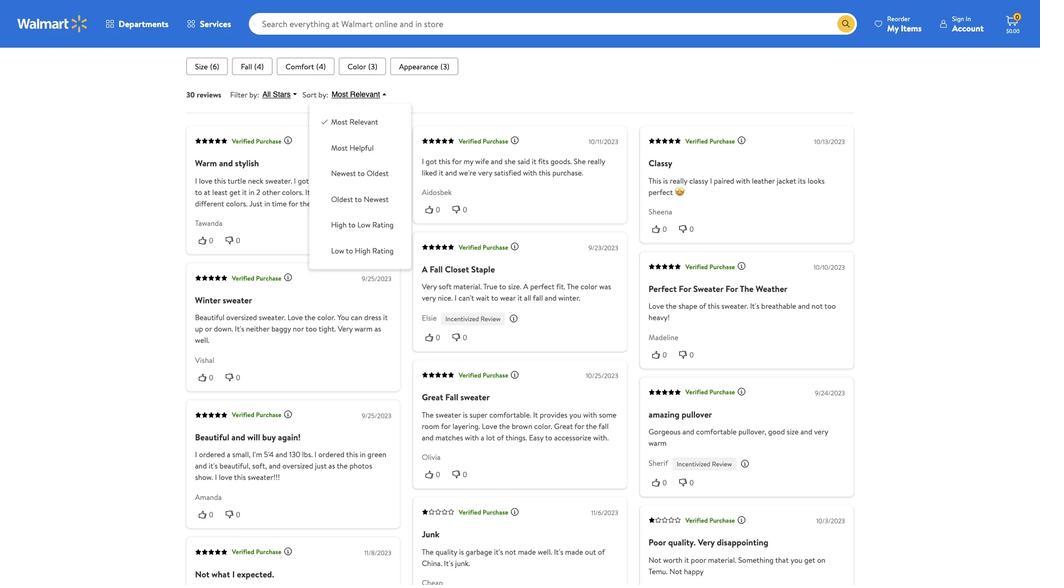 Task type: describe. For each thing, give the bounding box(es) containing it.
verified for classy
[[686, 136, 708, 145]]

verified for a fall closet staple
[[459, 242, 481, 252]]

gorgeous
[[649, 426, 681, 437]]

i inside very soft material. true to size. a perfect fit. the color was very nice. i can't wait to wear it all fall and winter.
[[455, 293, 457, 303]]

size
[[195, 61, 208, 71]]

it inside the sweater is super comfortable. it provides you with some room for layering. love the brown color. great for the fall and matches with a lot of things. easy to accessorize with.
[[533, 409, 538, 420]]

list containing size
[[186, 58, 854, 75]]

paired
[[714, 175, 734, 186]]

sherif
[[649, 458, 668, 468]]

not inside the "the quality is garbage it's not made well. it's made out of china. it's junk."
[[505, 546, 516, 557]]

brown
[[512, 421, 532, 431]]

perfect inside this is really classy i paired with leather jacket its looks perfect 🤩
[[649, 187, 673, 197]]

warm inside 'gorgeous and comfortable pullover, good size and very warm'
[[649, 438, 667, 448]]

accessorize
[[554, 432, 591, 443]]

frequent
[[186, 34, 221, 46]]

the up with.
[[586, 421, 597, 431]]

nice.
[[438, 293, 453, 303]]

just
[[249, 198, 263, 209]]

comfortable.
[[489, 409, 531, 420]]

1 horizontal spatial high
[[355, 245, 371, 256]]

this is really classy i paired with leather jacket its looks perfect 🤩
[[649, 175, 825, 197]]

1 ordered from the left
[[199, 449, 225, 460]]

the inside i love this turtle neck sweater.  i got it in green but i'm going to at least get it in 2 other colors.  it comes in several different colors.  just in time for the fall and winter!
[[300, 198, 311, 209]]

1 vertical spatial relevant
[[350, 117, 378, 127]]

this up photos
[[346, 449, 358, 460]]

she
[[574, 156, 586, 166]]

the quality is garbage it's not made well. it's made out of china. it's junk.
[[422, 546, 605, 568]]

size.
[[508, 281, 522, 292]]

get inside i love this turtle neck sweater.  i got it in green but i'm going to at least get it in 2 other colors.  it comes in several different colors.  just in time for the fall and winter!
[[229, 187, 240, 197]]

the inside the "the quality is garbage it's not made well. it's made out of china. it's junk."
[[422, 546, 434, 557]]

beautiful,
[[220, 461, 250, 471]]

2 made from the left
[[565, 546, 583, 557]]

well. inside beautiful oversized sweater. love the color. you can dress it up or down. it's neither baggy nor too tight. very warm as well.
[[195, 335, 209, 346]]

purchase for warm and stylish
[[256, 136, 282, 145]]

verified purchase for a fall closet staple
[[459, 242, 508, 252]]

green inside i love this turtle neck sweater.  i got it in green but i'm going to at least get it in 2 other colors.  it comes in several different colors.  just in time for the fall and winter!
[[325, 175, 344, 186]]

i ordered a small, i'm 5'4 and 130 lbs. i ordered this in green and it's beautiful, soft, and oversized just as the photos show. i love this sweater!!!
[[195, 449, 387, 483]]

it inside beautiful oversized sweater. love the color. you can dress it up or down. it's neither baggy nor too tight. very warm as well.
[[383, 312, 388, 323]]

this inside love the shape of this sweater. it's breathable and not too heavy!
[[708, 301, 720, 311]]

beautiful for beautiful oversized sweater. love the color. you can dress it up or down. it's neither baggy nor too tight. very warm as well.
[[195, 312, 225, 323]]

purchase for a fall closet staple
[[483, 242, 508, 252]]

super
[[470, 409, 488, 420]]

get inside not worth it poor material.  something that you get on temu. not happy
[[804, 555, 816, 565]]

show.
[[195, 472, 213, 483]]

gorgeous and comfortable pullover, good size and very warm
[[649, 426, 828, 448]]

the inside i ordered a small, i'm 5'4 and 130 lbs. i ordered this in green and it's beautiful, soft, and oversized just as the photos show. i love this sweater!!!
[[337, 461, 348, 471]]

temu.
[[649, 566, 668, 577]]

very inside 'i got this for my wife and she said it fits goods. she really liked it and we're very satisfied with this purchase.'
[[478, 167, 492, 178]]

it's inside love the shape of this sweater. it's breathable and not too heavy!
[[750, 301, 760, 311]]

fall for great
[[445, 391, 458, 403]]

well. inside the "the quality is garbage it's not made well. it's made out of china. it's junk."
[[538, 546, 552, 557]]

(3) for appearance (3)
[[440, 61, 450, 71]]

and inside love the shape of this sweater. it's breathable and not too heavy!
[[798, 301, 810, 311]]

as for winter sweater
[[375, 324, 381, 334]]

not for not what i expected.
[[195, 568, 210, 580]]

of inside the "the quality is garbage it's not made well. it's made out of china. it's junk."
[[598, 546, 605, 557]]

got inside i love this turtle neck sweater.  i got it in green but i'm going to at least get it in 2 other colors.  it comes in several different colors.  just in time for the fall and winter!
[[298, 175, 309, 186]]

goods.
[[551, 156, 572, 166]]

to right wait
[[491, 293, 498, 303]]

account
[[952, 22, 984, 34]]

reorder my items
[[887, 14, 922, 34]]

fits
[[538, 156, 549, 166]]

purchase for winter sweater
[[256, 273, 282, 282]]

perfect inside very soft material. true to size. a perfect fit. the color was very nice. i can't wait to wear it all fall and winter.
[[530, 281, 555, 292]]

2 horizontal spatial not
[[670, 566, 682, 577]]

the up love the shape of this sweater. it's breathable and not too heavy!
[[740, 283, 754, 295]]

love inside beautiful oversized sweater. love the color. you can dress it up or down. it's neither baggy nor too tight. very warm as well.
[[288, 312, 303, 323]]

verified purchase for amazing pullover
[[686, 388, 735, 397]]

got inside 'i got this for my wife and she said it fits goods. she really liked it and we're very satisfied with this purchase.'
[[426, 156, 437, 166]]

in up 'comes'
[[317, 175, 323, 186]]

love inside the sweater is super comfortable. it provides you with some room for layering. love the brown color. great for the fall and matches with a lot of things. easy to accessorize with.
[[482, 421, 497, 431]]

it down turtle
[[242, 187, 247, 197]]

a inside the sweater is super comfortable. it provides you with some room for layering. love the brown color. great for the fall and matches with a lot of things. easy to accessorize with.
[[481, 432, 484, 443]]

with down layering.
[[465, 432, 479, 443]]

10/10/2023
[[814, 263, 845, 272]]

verified for winter sweater
[[232, 273, 254, 282]]

provides
[[540, 409, 568, 420]]

i got this for my wife and she said it fits goods. she really liked it and we're very satisfied with this purchase.
[[422, 156, 605, 178]]

10/11/2023
[[589, 137, 618, 146]]

it's left out at the right bottom
[[554, 546, 563, 557]]

verified purchase information image for warm and stylish
[[284, 136, 292, 145]]

classy
[[689, 175, 708, 186]]

sheena
[[649, 206, 672, 217]]

amazing pullover
[[649, 408, 712, 420]]

and inside the sweater is super comfortable. it provides you with some room for layering. love the brown color. great for the fall and matches with a lot of things. easy to accessorize with.
[[422, 432, 434, 443]]

winter sweater
[[195, 294, 252, 306]]

the down the comfortable.
[[499, 421, 510, 431]]

11/8/2023
[[364, 548, 392, 557]]

and right size
[[801, 426, 812, 437]]

size (6)
[[195, 61, 219, 71]]

11/6/2023
[[591, 508, 618, 517]]

poor
[[691, 555, 706, 565]]

small,
[[232, 449, 251, 460]]

just
[[315, 461, 327, 471]]

sweater for winter
[[223, 294, 252, 306]]

rating for high to low rating
[[372, 220, 394, 230]]

very inside 'gorgeous and comfortable pullover, good size and very warm'
[[814, 426, 828, 437]]

1 vertical spatial sweater
[[461, 391, 490, 403]]

verified purchase for winter sweater
[[232, 273, 282, 282]]

disappointing
[[717, 536, 769, 548]]

all
[[262, 90, 271, 99]]

at
[[204, 187, 210, 197]]

1 horizontal spatial colors.
[[282, 187, 304, 197]]

verified purchase information image for a fall closet staple
[[511, 242, 519, 251]]

is for junk
[[459, 546, 464, 557]]

review for amazing pullover
[[712, 460, 732, 469]]

filter by:
[[230, 89, 259, 100]]

frequent mentions
[[186, 34, 258, 46]]

elsie
[[422, 312, 437, 323]]

1 vertical spatial newest
[[364, 194, 389, 204]]

of inside love the shape of this sweater. it's breathable and not too heavy!
[[699, 301, 706, 311]]

reviews
[[197, 89, 221, 100]]

verified purchase information image for beautiful and will buy again!
[[284, 410, 292, 419]]

this inside i love this turtle neck sweater.  i got it in green but i'm going to at least get it in 2 other colors.  it comes in several different colors.  just in time for the fall and winter!
[[214, 175, 226, 186]]

different
[[195, 198, 224, 209]]

vishal
[[195, 355, 214, 365]]

beautiful and will buy again!
[[195, 431, 301, 443]]

winter!
[[338, 198, 361, 209]]

verified purchase up wife at the top left of the page
[[459, 136, 508, 145]]

tawanda
[[195, 218, 223, 228]]

very soft material. true to size. a perfect fit. the color was very nice. i can't wait to wear it all fall and winter.
[[422, 281, 611, 303]]

it up 'comes'
[[311, 175, 316, 186]]

verified purchase information image for junk
[[511, 507, 519, 516]]

material. inside not worth it poor material.  something that you get on temu. not happy
[[708, 555, 736, 565]]

sweater. inside beautiful oversized sweater. love the color. you can dress it up or down. it's neither baggy nor too tight. very warm as well.
[[259, 312, 286, 323]]

green inside i ordered a small, i'm 5'4 and 130 lbs. i ordered this in green and it's beautiful, soft, and oversized just as the photos show. i love this sweater!!!
[[368, 449, 387, 460]]

of inside the sweater is super comfortable. it provides you with some room for layering. love the brown color. great for the fall and matches with a lot of things. easy to accessorize with.
[[497, 432, 504, 443]]

sweater!!!
[[248, 472, 280, 483]]

130
[[289, 449, 300, 460]]

lbs.
[[302, 449, 313, 460]]

tight.
[[319, 324, 336, 334]]

not worth it poor material.  something that you get on temu. not happy
[[649, 555, 826, 577]]

appearance
[[399, 61, 438, 71]]

it's down quality
[[444, 558, 453, 568]]

closet
[[445, 263, 469, 275]]

to down winter!
[[348, 220, 356, 230]]

0 horizontal spatial low
[[331, 245, 344, 256]]

beautiful for beautiful and will buy again!
[[195, 431, 229, 443]]

to down but
[[355, 194, 362, 204]]

verified for great fall sweater
[[459, 370, 481, 380]]

the inside very soft material. true to size. a perfect fit. the color was very nice. i can't wait to wear it all fall and winter.
[[567, 281, 579, 292]]

warm
[[195, 157, 217, 169]]

really inside this is really classy i paired with leather jacket its looks perfect 🤩
[[670, 175, 688, 186]]

most relevant button
[[328, 89, 392, 99]]

verified purchase for beautiful and will buy again!
[[232, 410, 282, 419]]

0 horizontal spatial newest
[[331, 168, 356, 179]]

for inside i love this turtle neck sweater.  i got it in green but i'm going to at least get it in 2 other colors.  it comes in several different colors.  just in time for the fall and winter!
[[289, 198, 298, 209]]

0 vertical spatial great
[[422, 391, 443, 403]]

with left some
[[583, 409, 597, 420]]

purchase for beautiful and will buy again!
[[256, 410, 282, 419]]

5'4
[[264, 449, 274, 460]]

1 vertical spatial colors.
[[226, 198, 248, 209]]

stars
[[273, 90, 291, 99]]

in inside i ordered a small, i'm 5'4 and 130 lbs. i ordered this in green and it's beautiful, soft, and oversized just as the photos show. i love this sweater!!!
[[360, 449, 366, 460]]

9/23/2023
[[589, 243, 618, 252]]

for up matches
[[441, 421, 451, 431]]

was
[[599, 281, 611, 292]]

not for not worth it poor material.  something that you get on temu. not happy
[[649, 555, 661, 565]]

fall for a
[[430, 263, 443, 275]]

0 vertical spatial oldest
[[367, 168, 389, 179]]

breathable
[[761, 301, 796, 311]]

it left fits
[[532, 156, 537, 166]]

this down fits
[[539, 167, 551, 178]]

winter.
[[558, 293, 581, 303]]

9/24/2023
[[815, 388, 845, 397]]

verified purchase information image for perfect for sweater for the weather
[[737, 262, 746, 270]]

verified purchase for junk
[[459, 507, 508, 517]]

and right the 5'4 on the bottom of the page
[[276, 449, 287, 460]]

something
[[738, 555, 774, 565]]

this left my
[[439, 156, 450, 166]]

quality.
[[668, 536, 696, 548]]

it's inside beautiful oversized sweater. love the color. you can dress it up or down. it's neither baggy nor too tight. very warm as well.
[[235, 324, 244, 334]]

in right just
[[264, 198, 270, 209]]

wear
[[500, 293, 516, 303]]

all stars
[[262, 90, 291, 99]]

verified purchase for perfect for sweater for the weather
[[686, 262, 735, 271]]

i'm inside i ordered a small, i'm 5'4 and 130 lbs. i ordered this in green and it's beautiful, soft, and oversized just as the photos show. i love this sweater!!!
[[252, 449, 262, 460]]

the inside love the shape of this sweater. it's breathable and not too heavy!
[[666, 301, 677, 311]]

i inside this is really classy i paired with leather jacket its looks perfect 🤩
[[710, 175, 712, 186]]

expected.
[[237, 568, 274, 580]]

incentivized review information image for a fall closet staple
[[509, 314, 518, 323]]

to left size.
[[499, 281, 506, 292]]

and left will
[[231, 431, 245, 443]]

i'm inside i love this turtle neck sweater.  i got it in green but i'm going to at least get it in 2 other colors.  it comes in several different colors.  just in time for the fall and winter!
[[359, 175, 368, 186]]

the inside the sweater is super comfortable. it provides you with some room for layering. love the brown color. great for the fall and matches with a lot of things. easy to accessorize with.
[[422, 409, 434, 420]]

incentivized review information image for amazing pullover
[[741, 459, 749, 468]]

can't
[[459, 293, 474, 303]]

sort by:
[[303, 89, 328, 100]]

too inside love the shape of this sweater. it's breathable and not too heavy!
[[825, 301, 836, 311]]

sort
[[303, 89, 317, 100]]

and left we're
[[445, 167, 457, 178]]

2 horizontal spatial very
[[698, 536, 715, 548]]

material. inside very soft material. true to size. a perfect fit. the color was very nice. i can't wait to wear it all fall and winter.
[[454, 281, 482, 292]]

the sweater is super comfortable. it provides you with some room for layering. love the brown color. great for the fall and matches with a lot of things. easy to accessorize with.
[[422, 409, 617, 443]]

0 horizontal spatial a
[[422, 263, 428, 275]]

it right liked
[[439, 167, 444, 178]]

option group containing most relevant
[[318, 112, 402, 260]]

layering.
[[453, 421, 480, 431]]

0 vertical spatial low
[[357, 220, 371, 230]]

not what i expected.
[[195, 568, 274, 580]]

too inside beautiful oversized sweater. love the color. you can dress it up or down. it's neither baggy nor too tight. very warm as well.
[[306, 324, 317, 334]]

2
[[256, 187, 260, 197]]

very inside very soft material. true to size. a perfect fit. the color was very nice. i can't wait to wear it all fall and winter.
[[422, 281, 437, 292]]

neck
[[248, 175, 264, 186]]

madeline
[[649, 332, 679, 343]]

list item containing appearance
[[390, 58, 458, 75]]

list item containing color
[[339, 58, 386, 75]]

this down beautiful,
[[234, 472, 246, 483]]

olivia
[[422, 452, 441, 463]]

oversized inside i ordered a small, i'm 5'4 and 130 lbs. i ordered this in green and it's beautiful, soft, and oversized just as the photos show. i love this sweater!!!
[[282, 461, 313, 471]]

great inside the sweater is super comfortable. it provides you with some room for layering. love the brown color. great for the fall and matches with a lot of things. easy to accessorize with.
[[554, 421, 573, 431]]

a fall closet staple
[[422, 263, 495, 275]]

classy
[[649, 157, 672, 169]]

down.
[[214, 324, 233, 334]]

2 vertical spatial most
[[331, 142, 348, 153]]

verified for amazing pullover
[[686, 388, 708, 397]]

(4) for fall (4)
[[254, 61, 264, 71]]

0 vertical spatial high
[[331, 220, 347, 230]]



Task type: vqa. For each thing, say whether or not it's contained in the screenshot.
Verified
yes



Task type: locate. For each thing, give the bounding box(es) containing it.
verified for poor quality. very disappointing
[[686, 516, 708, 525]]

purchase for amazing pullover
[[710, 388, 735, 397]]

verified for warm and stylish
[[232, 136, 254, 145]]

2 horizontal spatial of
[[699, 301, 706, 311]]

verified up the pullover
[[686, 388, 708, 397]]

sweater. for sweater
[[722, 301, 748, 311]]

purchase up expected.
[[256, 547, 282, 557]]

0 vertical spatial love
[[199, 175, 213, 186]]

Search search field
[[249, 13, 857, 35]]

incentivized for pullover
[[677, 460, 711, 469]]

oversized
[[226, 312, 257, 323], [282, 461, 313, 471]]

for up the accessorize
[[575, 421, 584, 431]]

fall up layering.
[[445, 391, 458, 403]]

fall inside i love this turtle neck sweater.  i got it in green but i'm going to at least get it in 2 other colors.  it comes in several different colors.  just in time for the fall and winter!
[[313, 198, 323, 209]]

2 (4) from the left
[[316, 61, 326, 71]]

0 horizontal spatial green
[[325, 175, 344, 186]]

happy
[[684, 566, 704, 577]]

my
[[464, 156, 474, 166]]

incentivized for fall
[[446, 314, 479, 324]]

1 vertical spatial green
[[368, 449, 387, 460]]

walmart image
[[17, 15, 88, 33]]

to right but
[[358, 168, 365, 179]]

1 vertical spatial material.
[[708, 555, 736, 565]]

1 horizontal spatial 10/13/2023
[[814, 137, 845, 146]]

but
[[346, 175, 357, 186]]

with right paired
[[736, 175, 750, 186]]

comfort
[[286, 61, 314, 71]]

9/25/2023 down low to high rating
[[362, 274, 392, 283]]

it left "provides"
[[533, 409, 538, 420]]

purchase up paired
[[710, 136, 735, 145]]

2 horizontal spatial fall
[[599, 421, 609, 431]]

perfect for sweater for the weather
[[649, 283, 788, 295]]

it's inside the "the quality is garbage it's not made well. it's made out of china. it's junk."
[[494, 546, 503, 557]]

0 vertical spatial sweater
[[223, 294, 252, 306]]

neither
[[246, 324, 270, 334]]

0 vertical spatial sweater.
[[265, 175, 292, 186]]

color. inside beautiful oversized sweater. love the color. you can dress it up or down. it's neither baggy nor too tight. very warm as well.
[[317, 312, 336, 323]]

mentions
[[223, 34, 258, 46]]

turtle
[[228, 175, 246, 186]]

1 vertical spatial love
[[288, 312, 303, 323]]

3 list item from the left
[[277, 58, 335, 75]]

well. down up
[[195, 335, 209, 346]]

2 vertical spatial fall
[[599, 421, 609, 431]]

wait
[[476, 293, 490, 303]]

color. inside the sweater is super comfortable. it provides you with some room for layering. love the brown color. great for the fall and matches with a lot of things. easy to accessorize with.
[[534, 421, 552, 431]]

verified up winter sweater
[[232, 273, 254, 282]]

love inside love the shape of this sweater. it's breathable and not too heavy!
[[649, 301, 664, 311]]

1 rating from the top
[[372, 220, 394, 230]]

as inside i ordered a small, i'm 5'4 and 130 lbs. i ordered this in green and it's beautiful, soft, and oversized just as the photos show. i love this sweater!!!
[[329, 461, 335, 471]]

list
[[186, 58, 854, 75]]

incentivized down can't
[[446, 314, 479, 324]]

it's
[[750, 301, 760, 311], [235, 324, 244, 334], [554, 546, 563, 557], [444, 558, 453, 568]]

material. down poor quality. very disappointing
[[708, 555, 736, 565]]

verified for junk
[[459, 507, 481, 517]]

and inside very soft material. true to size. a perfect fit. the color was very nice. i can't wait to wear it all fall and winter.
[[545, 293, 557, 303]]

incentivized review down can't
[[446, 314, 501, 324]]

verified purchase information image up pullover,
[[737, 387, 746, 396]]

junk
[[422, 528, 440, 540]]

too down 10/10/2023
[[825, 301, 836, 311]]

verified purchase for classy
[[686, 136, 735, 145]]

0 vertical spatial review
[[481, 314, 501, 324]]

incentivized
[[446, 314, 479, 324], [677, 460, 711, 469]]

0 horizontal spatial high
[[331, 220, 347, 230]]

1 vertical spatial high
[[355, 245, 371, 256]]

9/25/2023
[[362, 274, 392, 283], [362, 411, 392, 420]]

1 vertical spatial love
[[219, 472, 232, 483]]

2 rating from the top
[[372, 245, 394, 256]]

1 horizontal spatial really
[[670, 175, 688, 186]]

not right breathable
[[812, 301, 823, 311]]

winter
[[195, 294, 221, 306]]

by: for filter by:
[[249, 89, 259, 100]]

list item containing comfort
[[277, 58, 335, 75]]

verified purchase information image for poor quality. very disappointing
[[737, 516, 746, 524]]

made
[[518, 546, 536, 557], [565, 546, 583, 557]]

purchase for perfect for sweater for the weather
[[710, 262, 735, 271]]

fall up soft
[[430, 263, 443, 275]]

0 horizontal spatial perfect
[[530, 281, 555, 292]]

items
[[901, 22, 922, 34]]

high down high to low rating
[[355, 245, 371, 256]]

dress
[[364, 312, 381, 323]]

1 horizontal spatial too
[[825, 301, 836, 311]]

it
[[305, 187, 310, 197], [533, 409, 538, 420]]

least
[[212, 187, 228, 197]]

1 vertical spatial get
[[804, 555, 816, 565]]

fall down the mentions
[[241, 61, 252, 71]]

as down the dress on the left of the page
[[375, 324, 381, 334]]

too
[[825, 301, 836, 311], [306, 324, 317, 334]]

i'm right but
[[359, 175, 368, 186]]

we're
[[459, 167, 476, 178]]

sweater inside the sweater is super comfortable. it provides you with some room for layering. love the brown color. great for the fall and matches with a lot of things. easy to accessorize with.
[[436, 409, 461, 420]]

very down wife at the top left of the page
[[478, 167, 492, 178]]

verified up stylish
[[232, 136, 254, 145]]

0 horizontal spatial not
[[195, 568, 210, 580]]

1 horizontal spatial incentivized review
[[677, 460, 732, 469]]

incentivized review down the comfortable in the right bottom of the page
[[677, 460, 732, 469]]

you right "provides"
[[569, 409, 581, 420]]

sweater right winter
[[223, 294, 252, 306]]

a left small,
[[227, 449, 230, 460]]

not inside love the shape of this sweater. it's breathable and not too heavy!
[[812, 301, 823, 311]]

for left my
[[452, 156, 462, 166]]

perfect down the this
[[649, 187, 673, 197]]

verified purchase information image up disappointing
[[737, 516, 746, 524]]

1 horizontal spatial ordered
[[318, 449, 345, 460]]

most relevant inside option group
[[331, 117, 378, 127]]

0 horizontal spatial got
[[298, 175, 309, 186]]

1 horizontal spatial a
[[481, 432, 484, 443]]

option group
[[318, 112, 402, 260]]

0 horizontal spatial (4)
[[254, 61, 264, 71]]

1 vertical spatial got
[[298, 175, 309, 186]]

0 vertical spatial most
[[332, 90, 348, 99]]

lot
[[486, 432, 495, 443]]

junk.
[[455, 558, 470, 568]]

1 horizontal spatial a
[[523, 281, 528, 292]]

newest to oldest
[[331, 168, 389, 179]]

i inside 'i got this for my wife and she said it fits goods. she really liked it and we're very satisfied with this purchase.'
[[422, 156, 424, 166]]

0 horizontal spatial colors.
[[226, 198, 248, 209]]

garbage
[[466, 546, 492, 557]]

relevant inside popup button
[[350, 90, 380, 99]]

perfect left fit.
[[530, 281, 555, 292]]

most left helpful
[[331, 142, 348, 153]]

amazing
[[649, 408, 680, 420]]

5 list item from the left
[[390, 58, 458, 75]]

0 horizontal spatial as
[[329, 461, 335, 471]]

1 vertical spatial perfect
[[530, 281, 555, 292]]

not left what
[[195, 568, 210, 580]]

love inside i ordered a small, i'm 5'4 and 130 lbs. i ordered this in green and it's beautiful, soft, and oversized just as the photos show. i love this sweater!!!
[[219, 472, 232, 483]]

perfect
[[649, 283, 677, 295]]

1 vertical spatial a
[[227, 449, 230, 460]]

purchase up garbage
[[483, 507, 508, 517]]

0 vertical spatial color.
[[317, 312, 336, 323]]

1 horizontal spatial got
[[426, 156, 437, 166]]

(4) right comfort
[[316, 61, 326, 71]]

ordered up just
[[318, 449, 345, 460]]

2 vertical spatial of
[[598, 546, 605, 557]]

very inside very soft material. true to size. a perfect fit. the color was very nice. i can't wait to wear it all fall and winter.
[[422, 293, 436, 303]]

0 vertical spatial got
[[426, 156, 437, 166]]

incentivized review information image
[[509, 314, 518, 323], [741, 459, 749, 468]]

baggy
[[271, 324, 291, 334]]

verified up not what i expected. at the bottom of the page
[[232, 547, 254, 557]]

in left 2
[[249, 187, 255, 197]]

verified purchase up the pullover
[[686, 388, 735, 397]]

you inside the sweater is super comfortable. it provides you with some room for layering. love the brown color. great for the fall and matches with a lot of things. easy to accessorize with.
[[569, 409, 581, 420]]

is for great fall sweater
[[463, 409, 468, 420]]

fall
[[313, 198, 323, 209], [533, 293, 543, 303], [599, 421, 609, 431]]

all stars button
[[259, 89, 303, 99]]

1 vertical spatial most
[[331, 117, 348, 127]]

2 beautiful from the top
[[195, 431, 229, 443]]

verified purchase information image for amazing pullover
[[737, 387, 746, 396]]

some
[[599, 409, 617, 420]]

0 vertical spatial incentivized
[[446, 314, 479, 324]]

amanda
[[195, 492, 222, 502]]

oldest
[[367, 168, 389, 179], [331, 194, 353, 204]]

with inside 'i got this for my wife and she said it fits goods. she really liked it and we're very satisfied with this purchase.'
[[523, 167, 537, 178]]

0 horizontal spatial (3)
[[368, 61, 377, 71]]

purchase up buy
[[256, 410, 282, 419]]

shape
[[679, 301, 697, 311]]

purchase up the comfortable.
[[483, 370, 508, 380]]

of
[[699, 301, 706, 311], [497, 432, 504, 443], [598, 546, 605, 557]]

0 horizontal spatial fall
[[241, 61, 252, 71]]

verified purchase information image for great fall sweater
[[511, 370, 519, 379]]

2 10/13/2023 from the left
[[814, 137, 845, 146]]

or
[[205, 324, 212, 334]]

(4) up all
[[254, 61, 264, 71]]

staple
[[471, 263, 495, 275]]

by: for sort by:
[[319, 89, 328, 100]]

1 horizontal spatial it's
[[494, 546, 503, 557]]

very
[[478, 167, 492, 178], [422, 293, 436, 303], [814, 426, 828, 437]]

0 vertical spatial well.
[[195, 335, 209, 346]]

2 list item from the left
[[232, 58, 273, 75]]

to down high to low rating
[[346, 245, 353, 256]]

for inside 'i got this for my wife and she said it fits goods. she really liked it and we're very satisfied with this purchase.'
[[452, 156, 462, 166]]

rating for low to high rating
[[372, 245, 394, 256]]

rating
[[372, 220, 394, 230], [372, 245, 394, 256]]

for right sweater
[[726, 283, 738, 295]]

1 by: from the left
[[249, 89, 259, 100]]

most relevant up most helpful
[[331, 117, 378, 127]]

2 ordered from the left
[[318, 449, 345, 460]]

verified purchase for great fall sweater
[[459, 370, 508, 380]]

1 (3) from the left
[[368, 61, 377, 71]]

it's left breathable
[[750, 301, 760, 311]]

most right most relevant radio on the top left
[[331, 117, 348, 127]]

sweater
[[223, 294, 252, 306], [461, 391, 490, 403], [436, 409, 461, 420]]

most relevant inside most relevant popup button
[[332, 90, 380, 99]]

verified purchase up the classy
[[686, 136, 735, 145]]

pullover
[[682, 408, 712, 420]]

sweater
[[693, 283, 724, 295]]

0 horizontal spatial i'm
[[252, 449, 262, 460]]

0 vertical spatial fall
[[241, 61, 252, 71]]

0 vertical spatial perfect
[[649, 187, 673, 197]]

sweater. for stylish
[[265, 175, 292, 186]]

get
[[229, 187, 240, 197], [804, 555, 816, 565]]

1 horizontal spatial warm
[[649, 438, 667, 448]]

1 10/13/2023 from the left
[[361, 137, 392, 146]]

verified purchase up stylish
[[232, 136, 282, 145]]

10/13/2023 for warm and stylish
[[361, 137, 392, 146]]

verified purchase up expected.
[[232, 547, 282, 557]]

purchase for poor quality. very disappointing
[[710, 516, 735, 525]]

10/13/2023 for classy
[[814, 137, 845, 146]]

list item containing size
[[186, 58, 228, 75]]

verified purchase information image down stars
[[284, 136, 292, 145]]

will
[[247, 431, 260, 443]]

you for great fall sweater
[[569, 409, 581, 420]]

verified purchase information image for winter sweater
[[284, 273, 292, 282]]

in right 'comes'
[[335, 187, 341, 197]]

verified purchase information image up the comfortable.
[[511, 370, 519, 379]]

for up shape
[[679, 283, 691, 295]]

verified up 'great fall sweater'
[[459, 370, 481, 380]]

it inside i love this turtle neck sweater.  i got it in green but i'm going to at least get it in 2 other colors.  it comes in several different colors.  just in time for the fall and winter!
[[305, 187, 310, 197]]

sweater down 'great fall sweater'
[[436, 409, 461, 420]]

incentivized review for amazing pullover
[[677, 460, 732, 469]]

oversized inside beautiful oversized sweater. love the color. you can dress it up or down. it's neither baggy nor too tight. very warm as well.
[[226, 312, 257, 323]]

as inside beautiful oversized sweater. love the color. you can dress it up or down. it's neither baggy nor too tight. very warm as well.
[[375, 324, 381, 334]]

1 for from the left
[[679, 283, 691, 295]]

0 vertical spatial newest
[[331, 168, 356, 179]]

Walmart Site-Wide search field
[[249, 13, 857, 35]]

low to high rating
[[331, 245, 394, 256]]

time
[[272, 198, 287, 209]]

jacket
[[777, 175, 796, 186]]

(6)
[[210, 61, 219, 71]]

0 horizontal spatial very
[[338, 324, 353, 334]]

verified purchase information image for classy
[[737, 136, 746, 145]]

fall inside very soft material. true to size. a perfect fit. the color was very nice. i can't wait to wear it all fall and winter.
[[533, 293, 543, 303]]

it's inside i ordered a small, i'm 5'4 and 130 lbs. i ordered this in green and it's beautiful, soft, and oversized just as the photos show. i love this sweater!!!
[[209, 461, 218, 471]]

0 horizontal spatial well.
[[195, 335, 209, 346]]

2 horizontal spatial very
[[814, 426, 828, 437]]

is inside the "the quality is garbage it's not made well. it's made out of china. it's junk."
[[459, 546, 464, 557]]

1 horizontal spatial well.
[[538, 546, 552, 557]]

as for beautiful and will buy again!
[[329, 461, 335, 471]]

0 vertical spatial very
[[478, 167, 492, 178]]

this
[[649, 175, 662, 186]]

1 horizontal spatial love
[[219, 472, 232, 483]]

it's up show.
[[209, 461, 218, 471]]

as
[[375, 324, 381, 334], [329, 461, 335, 471]]

30 reviews
[[186, 89, 221, 100]]

verified purchase information image
[[284, 136, 292, 145], [511, 242, 519, 251], [737, 262, 746, 270], [284, 273, 292, 282], [511, 370, 519, 379], [737, 387, 746, 396], [737, 516, 746, 524]]

0 vertical spatial you
[[569, 409, 581, 420]]

1 vertical spatial incentivized review information image
[[741, 459, 749, 468]]

0 horizontal spatial incentivized review
[[446, 314, 501, 324]]

1 vertical spatial really
[[670, 175, 688, 186]]

2 9/25/2023 from the top
[[362, 411, 392, 420]]

9/25/2023 up photos
[[362, 411, 392, 420]]

verified for beautiful and will buy again!
[[232, 410, 254, 419]]

out
[[585, 546, 596, 557]]

2 by: from the left
[[319, 89, 328, 100]]

0 horizontal spatial it's
[[209, 461, 218, 471]]

sweater for the
[[436, 409, 461, 420]]

1 vertical spatial too
[[306, 324, 317, 334]]

material.
[[454, 281, 482, 292], [708, 555, 736, 565]]

to right easy
[[545, 432, 552, 443]]

30
[[186, 89, 195, 100]]

said
[[518, 156, 530, 166]]

0 horizontal spatial not
[[505, 546, 516, 557]]

0
[[1016, 12, 1020, 22], [436, 205, 440, 214], [463, 205, 467, 214], [663, 225, 667, 233], [690, 225, 694, 233], [209, 236, 213, 245], [236, 236, 240, 245], [436, 333, 440, 342], [463, 333, 467, 342], [663, 350, 667, 359], [690, 350, 694, 359], [209, 373, 213, 382], [236, 373, 240, 382], [436, 470, 440, 479], [463, 470, 467, 479], [663, 478, 667, 487], [690, 478, 694, 487], [209, 510, 213, 519], [236, 510, 240, 519]]

0 button
[[422, 204, 449, 215], [449, 204, 476, 215], [649, 223, 676, 234], [676, 223, 703, 234], [195, 235, 222, 246], [222, 235, 249, 246], [422, 332, 449, 343], [449, 332, 476, 343], [649, 349, 676, 360], [676, 349, 703, 360], [195, 372, 222, 383], [222, 372, 249, 383], [422, 469, 449, 480], [449, 469, 476, 480], [649, 477, 676, 488], [676, 477, 703, 488], [195, 509, 222, 520], [222, 509, 249, 520]]

1 vertical spatial color.
[[534, 421, 552, 431]]

again!
[[278, 431, 301, 443]]

$0.00
[[1007, 27, 1020, 34]]

1 horizontal spatial (3)
[[440, 61, 450, 71]]

0 horizontal spatial too
[[306, 324, 317, 334]]

really inside 'i got this for my wife and she said it fits goods. she really liked it and we're very satisfied with this purchase.'
[[588, 156, 605, 166]]

to inside i love this turtle neck sweater.  i got it in green but i'm going to at least get it in 2 other colors.  it comes in several different colors.  just in time for the fall and winter!
[[195, 187, 202, 197]]

warm inside beautiful oversized sweater. love the color. you can dress it up or down. it's neither baggy nor too tight. very warm as well.
[[355, 324, 373, 334]]

4 list item from the left
[[339, 58, 386, 75]]

(4) for comfort (4)
[[316, 61, 326, 71]]

sign in account
[[952, 14, 984, 34]]

of right shape
[[699, 301, 706, 311]]

purchase for classy
[[710, 136, 735, 145]]

incentivized review information image down 'gorgeous and comfortable pullover, good size and very warm'
[[741, 459, 749, 468]]

room
[[422, 421, 439, 431]]

in
[[966, 14, 971, 23]]

you
[[569, 409, 581, 420], [791, 555, 803, 565]]

0 horizontal spatial 10/13/2023
[[361, 137, 392, 146]]

in up photos
[[360, 449, 366, 460]]

oldest to newest
[[331, 194, 389, 204]]

is inside this is really classy i paired with leather jacket its looks perfect 🤩
[[663, 175, 668, 186]]

10/25/2023
[[586, 371, 618, 380]]

beautiful inside beautiful oversized sweater. love the color. you can dress it up or down. it's neither baggy nor too tight. very warm as well.
[[195, 312, 225, 323]]

0 horizontal spatial very
[[422, 293, 436, 303]]

soft,
[[252, 461, 267, 471]]

and down amazing pullover
[[683, 426, 694, 437]]

made right garbage
[[518, 546, 536, 557]]

0 vertical spatial a
[[481, 432, 484, 443]]

really right she
[[588, 156, 605, 166]]

a left lot
[[481, 432, 484, 443]]

1 vertical spatial very
[[338, 324, 353, 334]]

very inside beautiful oversized sweater. love the color. you can dress it up or down. it's neither baggy nor too tight. very warm as well.
[[338, 324, 353, 334]]

green
[[325, 175, 344, 186], [368, 449, 387, 460]]

purchase for great fall sweater
[[483, 370, 508, 380]]

0 vertical spatial incentivized review information image
[[509, 314, 518, 323]]

is up layering.
[[463, 409, 468, 420]]

and inside i love this turtle neck sweater.  i got it in green but i'm going to at least get it in 2 other colors.  it comes in several different colors.  just in time for the fall and winter!
[[324, 198, 336, 209]]

list item
[[186, 58, 228, 75], [232, 58, 273, 75], [277, 58, 335, 75], [339, 58, 386, 75], [390, 58, 458, 75]]

colors. left just
[[226, 198, 248, 209]]

verified purchase information image
[[511, 136, 519, 145], [737, 136, 746, 145], [284, 410, 292, 419], [511, 507, 519, 516], [284, 547, 292, 556]]

it inside very soft material. true to size. a perfect fit. the color was very nice. i can't wait to wear it all fall and winter.
[[518, 293, 522, 303]]

purchase up perfect for sweater for the weather
[[710, 262, 735, 271]]

fall inside list item
[[241, 61, 252, 71]]

1 vertical spatial not
[[505, 546, 516, 557]]

purchase up wife at the top left of the page
[[483, 136, 508, 145]]

verified up sweater
[[686, 262, 708, 271]]

is up junk.
[[459, 546, 464, 557]]

1 horizontal spatial fall
[[533, 293, 543, 303]]

1 vertical spatial low
[[331, 245, 344, 256]]

verified purchase for warm and stylish
[[232, 136, 282, 145]]

get down turtle
[[229, 187, 240, 197]]

0 vertical spatial too
[[825, 301, 836, 311]]

1 horizontal spatial material.
[[708, 555, 736, 565]]

10/3/2023
[[817, 516, 845, 526]]

2 vertical spatial love
[[482, 421, 497, 431]]

low down high to low rating
[[331, 245, 344, 256]]

verified up my
[[459, 136, 481, 145]]

9/25/2023 for beautiful and will buy again!
[[362, 411, 392, 420]]

the up heavy!
[[666, 301, 677, 311]]

she
[[505, 156, 516, 166]]

it left all
[[518, 293, 522, 303]]

2 (3) from the left
[[440, 61, 450, 71]]

it inside not worth it poor material.  something that you get on temu. not happy
[[685, 555, 689, 565]]

1 vertical spatial rating
[[372, 245, 394, 256]]

0 horizontal spatial love
[[199, 175, 213, 186]]

low
[[357, 220, 371, 230], [331, 245, 344, 256]]

and up show.
[[195, 461, 207, 471]]

easy
[[529, 432, 544, 443]]

0 horizontal spatial warm
[[355, 324, 373, 334]]

1 list item from the left
[[186, 58, 228, 75]]

incentivized review for a fall closet staple
[[446, 314, 501, 324]]

Most Relevant radio
[[320, 117, 329, 125]]

the inside beautiful oversized sweater. love the color. you can dress it up or down. it's neither baggy nor too tight. very warm as well.
[[305, 312, 316, 323]]

not
[[812, 301, 823, 311], [505, 546, 516, 557]]

0 vertical spatial green
[[325, 175, 344, 186]]

1 (4) from the left
[[254, 61, 264, 71]]

love inside i love this turtle neck sweater.  i got it in green but i'm going to at least get it in 2 other colors.  it comes in several different colors.  just in time for the fall and winter!
[[199, 175, 213, 186]]

1 horizontal spatial it
[[533, 409, 538, 420]]

1 horizontal spatial perfect
[[649, 187, 673, 197]]

1 horizontal spatial very
[[478, 167, 492, 178]]

0 vertical spatial as
[[375, 324, 381, 334]]

sweater. inside love the shape of this sweater. it's breathable and not too heavy!
[[722, 301, 748, 311]]

1 vertical spatial i'm
[[252, 449, 262, 460]]

most relevant
[[332, 90, 380, 99], [331, 117, 378, 127]]

most inside popup button
[[332, 90, 348, 99]]

you
[[337, 312, 349, 323]]

1 vertical spatial warm
[[649, 438, 667, 448]]

0 horizontal spatial get
[[229, 187, 240, 197]]

review for a fall closet staple
[[481, 314, 501, 324]]

sweater. inside i love this turtle neck sweater.  i got it in green but i'm going to at least get it in 2 other colors.  it comes in several different colors.  just in time for the fall and winter!
[[265, 175, 292, 186]]

2 for from the left
[[726, 283, 738, 295]]

fall up with.
[[599, 421, 609, 431]]

1 vertical spatial review
[[712, 460, 732, 469]]

9/25/2023 for winter sweater
[[362, 274, 392, 283]]

departments button
[[96, 11, 178, 37]]

1 horizontal spatial very
[[422, 281, 437, 292]]

well.
[[195, 335, 209, 346], [538, 546, 552, 557]]

you inside not worth it poor material.  something that you get on temu. not happy
[[791, 555, 803, 565]]

with inside this is really classy i paired with leather jacket its looks perfect 🤩
[[736, 175, 750, 186]]

and left she
[[491, 156, 503, 166]]

1 vertical spatial fall
[[533, 293, 543, 303]]

sweater.
[[265, 175, 292, 186], [722, 301, 748, 311], [259, 312, 286, 323]]

well. left out at the right bottom
[[538, 546, 552, 557]]

my
[[887, 22, 899, 34]]

0 horizontal spatial oversized
[[226, 312, 257, 323]]

verified purchase for poor quality. very disappointing
[[686, 516, 735, 525]]

and down room
[[422, 432, 434, 443]]

most right "sort by:"
[[332, 90, 348, 99]]

1 9/25/2023 from the top
[[362, 274, 392, 283]]

verified purchase up 'great fall sweater'
[[459, 370, 508, 380]]

1 vertical spatial as
[[329, 461, 335, 471]]

a inside very soft material. true to size. a perfect fit. the color was very nice. i can't wait to wear it all fall and winter.
[[523, 281, 528, 292]]

1 horizontal spatial great
[[554, 421, 573, 431]]

with
[[523, 167, 537, 178], [736, 175, 750, 186], [583, 409, 597, 420], [465, 432, 479, 443]]

0 horizontal spatial you
[[569, 409, 581, 420]]

1 horizontal spatial by:
[[319, 89, 328, 100]]

search icon image
[[842, 20, 851, 28]]

verified for perfect for sweater for the weather
[[686, 262, 708, 271]]

list item containing fall
[[232, 58, 273, 75]]

(3) for color (3)
[[368, 61, 377, 71]]

services button
[[178, 11, 240, 37]]

love up 'nor'
[[288, 312, 303, 323]]

and down the 5'4 on the bottom of the page
[[269, 461, 281, 471]]

1 made from the left
[[518, 546, 536, 557]]

warm and stylish
[[195, 157, 259, 169]]

fall inside the sweater is super comfortable. it provides you with some room for layering. love the brown color. great for the fall and matches with a lot of things. easy to accessorize with.
[[599, 421, 609, 431]]

1 beautiful from the top
[[195, 312, 225, 323]]

is inside the sweater is super comfortable. it provides you with some room for layering. love the brown color. great for the fall and matches with a lot of things. easy to accessorize with.
[[463, 409, 468, 420]]

a inside i ordered a small, i'm 5'4 and 130 lbs. i ordered this in green and it's beautiful, soft, and oversized just as the photos show. i love this sweater!!!
[[227, 449, 230, 460]]

you for poor quality. very disappointing
[[791, 555, 803, 565]]

purchase for junk
[[483, 507, 508, 517]]

oldest down but
[[331, 194, 353, 204]]

rating down high to low rating
[[372, 245, 394, 256]]

a right size.
[[523, 281, 528, 292]]

and right warm
[[219, 157, 233, 169]]

very left soft
[[422, 281, 437, 292]]

0 horizontal spatial oldest
[[331, 194, 353, 204]]

all
[[524, 293, 531, 303]]

to inside the sweater is super comfortable. it provides you with some room for layering. love the brown color. great for the fall and matches with a lot of things. easy to accessorize with.
[[545, 432, 552, 443]]



